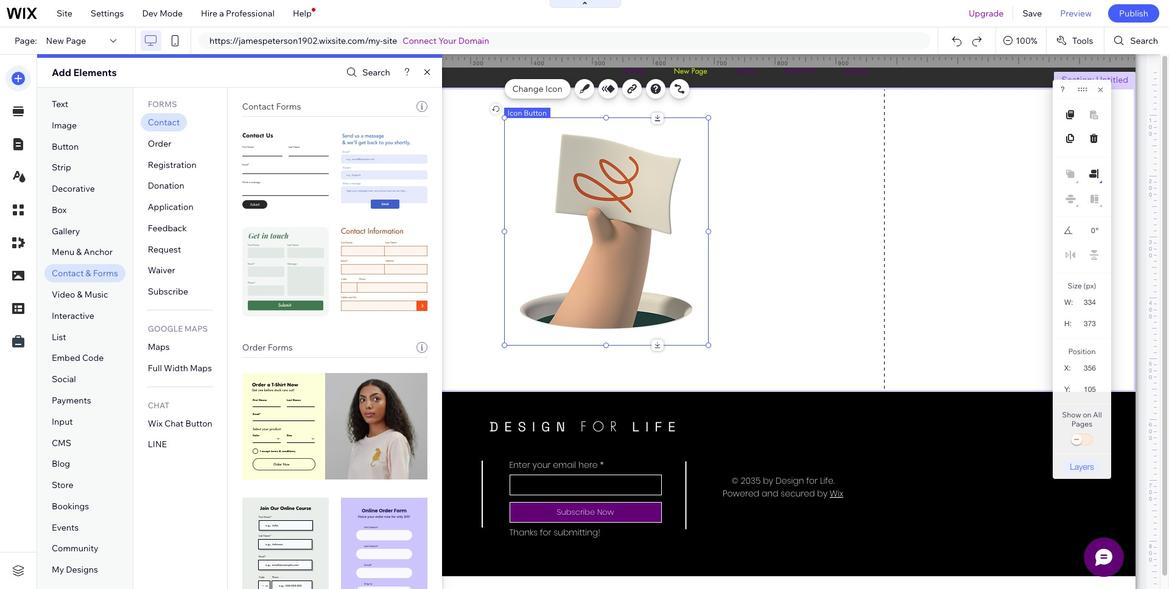 Task type: vqa. For each thing, say whether or not it's contained in the screenshot.
AI
no



Task type: locate. For each thing, give the bounding box(es) containing it.
button down change icon
[[524, 108, 547, 118]]

add
[[52, 66, 71, 79]]

google maps
[[148, 324, 208, 334]]

bookings
[[52, 501, 89, 512]]

feedback
[[148, 223, 187, 234]]

0 horizontal spatial contact
[[52, 268, 84, 279]]

maps down google
[[148, 342, 170, 353]]

icon down the change
[[508, 108, 522, 118]]

search button down publish button
[[1105, 27, 1170, 54]]

community
[[52, 544, 98, 555]]

save
[[1023, 8, 1042, 19]]

1 vertical spatial &
[[86, 268, 91, 279]]

0 horizontal spatial search button
[[344, 64, 390, 81]]

2 vertical spatial button
[[186, 418, 213, 429]]

500
[[595, 60, 606, 66]]

save button
[[1014, 0, 1052, 27]]

2 vertical spatial contact
[[52, 268, 84, 279]]

0 horizontal spatial icon
[[508, 108, 522, 118]]

forms
[[148, 99, 177, 109], [276, 101, 301, 112], [93, 268, 118, 279], [268, 342, 293, 353]]

menu
[[52, 247, 74, 258]]

None text field
[[1078, 316, 1101, 332], [1077, 360, 1101, 376], [1077, 381, 1101, 398], [1078, 316, 1101, 332], [1077, 360, 1101, 376], [1077, 381, 1101, 398]]

0 vertical spatial button
[[524, 108, 547, 118]]

& right video at the left
[[77, 289, 83, 300]]

switch
[[1070, 432, 1095, 449]]

button right wix
[[186, 418, 213, 429]]

°
[[1096, 227, 1099, 235]]

1 horizontal spatial icon
[[546, 83, 563, 94]]

900
[[838, 60, 849, 66]]

events
[[52, 522, 79, 533]]

0 vertical spatial search button
[[1105, 27, 1170, 54]]

800
[[778, 60, 789, 66]]

page
[[66, 35, 86, 46]]

change
[[513, 83, 544, 94]]

2 horizontal spatial contact
[[242, 101, 274, 112]]

& down 'menu & anchor'
[[86, 268, 91, 279]]

icon button
[[508, 108, 547, 118]]

1 vertical spatial search
[[363, 67, 390, 78]]

on
[[1083, 411, 1092, 420]]

contact forms
[[242, 101, 301, 112]]

search down publish
[[1131, 35, 1159, 46]]

full width maps
[[148, 363, 212, 374]]

line
[[148, 439, 167, 450]]

gallery
[[52, 226, 80, 237]]

embed code
[[52, 353, 104, 364]]

layers
[[1070, 462, 1095, 472]]

300
[[473, 60, 484, 66]]

donation
[[148, 181, 184, 191]]

1 horizontal spatial order
[[242, 342, 266, 353]]

0 vertical spatial &
[[76, 247, 82, 258]]

chat right wix
[[165, 418, 184, 429]]

1 vertical spatial order
[[242, 342, 266, 353]]

contact for contact
[[148, 117, 180, 128]]

position
[[1069, 347, 1096, 356]]

video & music
[[52, 289, 108, 300]]

0 horizontal spatial order
[[148, 138, 171, 149]]

1 vertical spatial chat
[[165, 418, 184, 429]]

width
[[164, 363, 188, 374]]

new
[[46, 35, 64, 46]]

0 vertical spatial contact
[[242, 101, 274, 112]]

wix
[[148, 418, 163, 429]]

contact for contact & forms
[[52, 268, 84, 279]]

video
[[52, 289, 75, 300]]

0 vertical spatial search
[[1131, 35, 1159, 46]]

100% button
[[997, 27, 1046, 54]]

contact for contact forms
[[242, 101, 274, 112]]

your
[[439, 35, 457, 46]]

maps right the width on the left bottom of the page
[[190, 363, 212, 374]]

menu & anchor
[[52, 247, 113, 258]]

music
[[85, 289, 108, 300]]

button
[[524, 108, 547, 118], [52, 141, 79, 152], [186, 418, 213, 429]]

show
[[1063, 411, 1082, 420]]

upgrade
[[969, 8, 1004, 19]]

search down site
[[363, 67, 390, 78]]

y:
[[1065, 386, 1071, 394]]

2 vertical spatial &
[[77, 289, 83, 300]]

0 horizontal spatial button
[[52, 141, 79, 152]]

& for menu
[[76, 247, 82, 258]]

dev mode
[[142, 8, 183, 19]]

contact
[[242, 101, 274, 112], [148, 117, 180, 128], [52, 268, 84, 279]]

1 vertical spatial search button
[[344, 64, 390, 81]]

icon
[[546, 83, 563, 94], [508, 108, 522, 118]]

& for video
[[77, 289, 83, 300]]

image
[[52, 120, 77, 131]]

publish button
[[1109, 4, 1160, 23]]

None text field
[[1079, 223, 1096, 239], [1078, 294, 1101, 311], [1079, 223, 1096, 239], [1078, 294, 1101, 311]]

1 vertical spatial contact
[[148, 117, 180, 128]]

100%
[[1016, 35, 1038, 46]]

0 vertical spatial order
[[148, 138, 171, 149]]

mode
[[160, 8, 183, 19]]

1 horizontal spatial button
[[186, 418, 213, 429]]

request
[[148, 244, 181, 255]]

pages
[[1072, 420, 1093, 429]]

search button
[[1105, 27, 1170, 54], [344, 64, 390, 81]]

1 horizontal spatial search
[[1131, 35, 1159, 46]]

700
[[717, 60, 728, 66]]

section:
[[1062, 74, 1095, 85]]

search
[[1131, 35, 1159, 46], [363, 67, 390, 78]]

1 horizontal spatial contact
[[148, 117, 180, 128]]

store
[[52, 480, 73, 491]]

icon right the change
[[546, 83, 563, 94]]

hire
[[201, 8, 218, 19]]

(px)
[[1084, 281, 1097, 291]]

1 vertical spatial icon
[[508, 108, 522, 118]]

site
[[57, 8, 72, 19]]

& right menu
[[76, 247, 82, 258]]

button down image
[[52, 141, 79, 152]]

cms
[[52, 438, 71, 449]]

untitled
[[1097, 74, 1129, 85]]

search button down https://jamespeterson1902.wixsite.com/my-site connect your domain
[[344, 64, 390, 81]]

0 vertical spatial chat
[[148, 401, 169, 410]]

chat up wix
[[148, 401, 169, 410]]

wix chat button
[[148, 418, 213, 429]]

chat
[[148, 401, 169, 410], [165, 418, 184, 429]]

maps right google
[[185, 324, 208, 334]]



Task type: describe. For each thing, give the bounding box(es) containing it.
publish
[[1120, 8, 1149, 19]]

code
[[82, 353, 104, 364]]

size (px)
[[1068, 281, 1097, 291]]

settings
[[91, 8, 124, 19]]

preview
[[1061, 8, 1092, 19]]

order for order forms
[[242, 342, 266, 353]]

interactive
[[52, 311, 94, 322]]

embed
[[52, 353, 80, 364]]

connect
[[403, 35, 437, 46]]

elements
[[73, 66, 117, 79]]

change icon
[[513, 83, 563, 94]]

0 vertical spatial icon
[[546, 83, 563, 94]]

https://jamespeterson1902.wixsite.com/my-site connect your domain
[[210, 35, 489, 46]]

size
[[1068, 281, 1082, 291]]

600
[[656, 60, 667, 66]]

input
[[52, 416, 73, 427]]

section: untitled
[[1062, 74, 1129, 85]]

? button
[[1061, 85, 1065, 94]]

1 vertical spatial maps
[[148, 342, 170, 353]]

https://jamespeterson1902.wixsite.com/my-
[[210, 35, 383, 46]]

list
[[52, 332, 66, 343]]

a
[[219, 8, 224, 19]]

0 horizontal spatial search
[[363, 67, 390, 78]]

show on all pages
[[1063, 411, 1102, 429]]

tools button
[[1047, 27, 1105, 54]]

order for order
[[148, 138, 171, 149]]

payments
[[52, 395, 91, 406]]

strip
[[52, 162, 71, 173]]

blog
[[52, 459, 70, 470]]

waiver
[[148, 265, 175, 276]]

2 horizontal spatial button
[[524, 108, 547, 118]]

anchor
[[84, 247, 113, 258]]

2 vertical spatial maps
[[190, 363, 212, 374]]

new page
[[46, 35, 86, 46]]

designs
[[66, 565, 98, 576]]

dev
[[142, 8, 158, 19]]

all
[[1094, 411, 1102, 420]]

subscribe
[[148, 286, 188, 297]]

layers button
[[1063, 461, 1102, 473]]

google
[[148, 324, 183, 334]]

domain
[[459, 35, 489, 46]]

professional
[[226, 8, 275, 19]]

text
[[52, 99, 68, 110]]

box
[[52, 205, 67, 216]]

decorative
[[52, 183, 95, 194]]

full
[[148, 363, 162, 374]]

?
[[1061, 85, 1065, 94]]

1 vertical spatial button
[[52, 141, 79, 152]]

add elements
[[52, 66, 117, 79]]

site
[[383, 35, 397, 46]]

contact & forms
[[52, 268, 118, 279]]

tools
[[1073, 35, 1094, 46]]

h:
[[1065, 320, 1072, 328]]

x:
[[1065, 364, 1071, 373]]

0 vertical spatial maps
[[185, 324, 208, 334]]

order forms
[[242, 342, 293, 353]]

help
[[293, 8, 312, 19]]

my designs
[[52, 565, 98, 576]]

preview button
[[1052, 0, 1101, 27]]

w:
[[1065, 298, 1073, 307]]

registration
[[148, 159, 197, 170]]

1 horizontal spatial search button
[[1105, 27, 1170, 54]]

application
[[148, 202, 193, 213]]

hire a professional
[[201, 8, 275, 19]]

& for contact
[[86, 268, 91, 279]]



